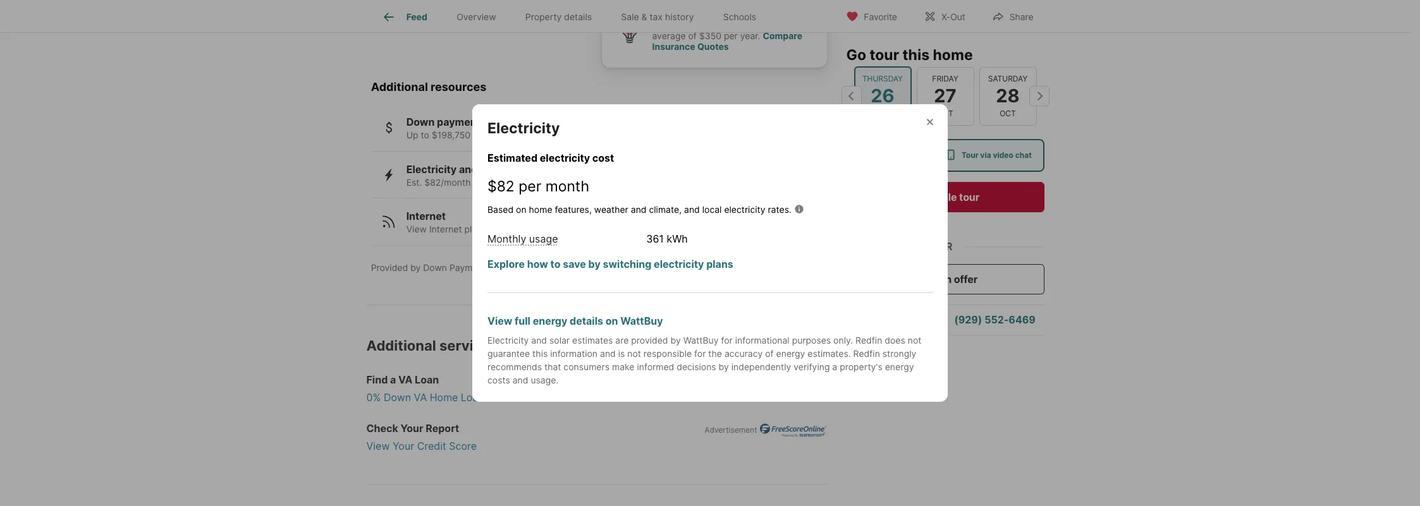 Task type: vqa. For each thing, say whether or not it's contained in the screenshot.
left Center,
no



Task type: describe. For each thing, give the bounding box(es) containing it.
2 horizontal spatial this
[[903, 46, 930, 63]]

share
[[1010, 11, 1034, 22]]

previous image
[[842, 86, 862, 106]]

2 vertical spatial electricity
[[654, 258, 704, 271]]

next image
[[1030, 86, 1050, 106]]

0 vertical spatial redfin
[[856, 335, 883, 346]]

verifying
[[794, 362, 830, 372]]

2 vertical spatial for
[[695, 348, 706, 359]]

0 horizontal spatial not
[[628, 348, 641, 359]]

and left local
[[684, 204, 700, 215]]

usage.
[[531, 375, 559, 386]]

thursday 26 oct
[[863, 74, 903, 118]]

estimated electricity cost
[[488, 152, 614, 165]]

tax
[[650, 12, 663, 22]]

quotes
[[698, 41, 729, 52]]

rates.
[[768, 204, 792, 215]]

resource,
[[489, 262, 530, 273]]

26
[[871, 85, 895, 107]]

property's
[[840, 362, 883, 372]]

policygenius
[[653, 19, 705, 30]]

out
[[951, 11, 966, 22]]

by up responsible
[[671, 335, 681, 346]]

local
[[703, 204, 722, 215]]

1 horizontal spatial energy
[[777, 348, 806, 359]]

based
[[488, 204, 514, 215]]

lightbulb icon element
[[617, 19, 653, 52]]

providers
[[508, 224, 547, 235]]

start
[[913, 273, 938, 285]]

feed
[[407, 12, 428, 22]]

6469
[[1009, 313, 1036, 326]]

an inside button
[[940, 273, 952, 285]]

home inside electricity dialog
[[529, 204, 553, 215]]

accuracy
[[725, 348, 763, 359]]

wattbuy inside electricity and solar estimates are provided by wattbuy for informational purposes only. redfin does not guarantee this information and is not responsible for the accuracy of energy estimates. redfin strongly recommends that consumers make informed decisions by independently verifying a property's energy costs and usage.
[[684, 335, 719, 346]]

$82  per month
[[488, 178, 590, 196]]

is
[[618, 348, 625, 359]]

get
[[495, 391, 512, 404]]

only.
[[834, 335, 853, 346]]

2 horizontal spatial energy
[[885, 362, 914, 372]]

details inside tab
[[564, 12, 592, 22]]

0 vertical spatial va
[[399, 374, 413, 386]]

saturday
[[989, 74, 1028, 83]]

assistance
[[483, 116, 537, 129]]

year.
[[741, 30, 761, 41]]

saved
[[725, 19, 750, 30]]

monthly
[[488, 233, 526, 245]]

explore how to save by switching electricity plans link
[[488, 258, 734, 271]]

kwh
[[667, 233, 688, 245]]

go
[[847, 46, 867, 63]]

check your report view your credit score
[[367, 422, 477, 453]]

0 vertical spatial internet
[[407, 210, 446, 223]]

climate,
[[649, 204, 682, 215]]

x-
[[942, 11, 951, 22]]

electricity element
[[488, 105, 575, 138]]

or
[[938, 240, 953, 252]]

tab list containing feed
[[367, 0, 781, 32]]

and left is
[[600, 348, 616, 359]]

recommends
[[488, 362, 542, 372]]

internet view internet plans and providers available for this home
[[407, 210, 644, 235]]

tour via video chat
[[962, 150, 1032, 159]]

provided by down payment resource, wattbuy, and allconnect
[[371, 262, 636, 273]]

sale & tax history
[[621, 12, 694, 22]]

by right the save
[[589, 258, 601, 271]]

additional services
[[367, 338, 498, 354]]

electricity for electricity and solar est. $82/month
[[407, 163, 457, 176]]

based on home features, weather and climate, and local electricity rates.
[[488, 204, 792, 215]]

insurance
[[653, 41, 696, 52]]

compare insurance quotes
[[653, 30, 803, 52]]

loan
[[415, 374, 439, 386]]

informed
[[637, 362, 674, 372]]

oct for 28
[[1000, 108, 1016, 118]]

favorite button
[[836, 3, 908, 29]]

to inside down payment assistance up to $198,750 available from 12 programs
[[421, 130, 429, 141]]

view inside check your report view your credit score
[[367, 440, 390, 453]]

saturday 28 oct
[[989, 74, 1028, 118]]

1 vertical spatial internet
[[429, 224, 462, 235]]

tooltip containing policygenius has saved customers an average of $350 per year.
[[602, 0, 1062, 68]]

schedule tour button
[[847, 182, 1045, 212]]

history
[[665, 12, 694, 22]]

plans inside internet view internet plans and providers available for this home
[[465, 224, 487, 235]]

decisions
[[677, 362, 717, 372]]

report
[[426, 422, 459, 435]]

overview tab
[[442, 2, 511, 32]]

home inside internet view internet plans and providers available for this home
[[620, 224, 644, 235]]

schedule tour
[[911, 190, 980, 203]]

monthly usage link
[[488, 233, 558, 245]]

down inside find a va loan 0% down va home loans: get quote
[[384, 391, 411, 404]]

schools tab
[[709, 2, 771, 32]]

1 vertical spatial electricity
[[725, 204, 766, 215]]

tour for go
[[870, 46, 900, 63]]

offer
[[954, 273, 978, 285]]

find
[[367, 374, 388, 386]]

1 horizontal spatial va
[[414, 391, 427, 404]]

estimates.
[[808, 348, 851, 359]]

wattbuy,
[[533, 262, 570, 273]]

quote
[[515, 391, 544, 404]]

per inside policygenius has saved customers an average of $350 per year.
[[724, 30, 738, 41]]

programs
[[546, 130, 586, 141]]

sale & tax history tab
[[607, 2, 709, 32]]

customers
[[752, 19, 796, 30]]

loans:
[[461, 391, 493, 404]]

(929) 552-6469
[[955, 313, 1036, 326]]

switching
[[603, 258, 652, 271]]

(929)
[[955, 313, 983, 326]]

est.
[[407, 177, 422, 188]]

electricity and solar estimates are provided by wattbuy for informational purposes only. redfin does not guarantee this information and is not responsible for the accuracy of energy estimates. redfin strongly recommends that consumers make informed decisions by independently verifying a property's energy costs and usage.
[[488, 335, 922, 386]]

27
[[934, 85, 957, 107]]

guarantee
[[488, 348, 530, 359]]

provided
[[632, 335, 668, 346]]

monthly usage
[[488, 233, 558, 245]]

electricity dialog
[[473, 105, 948, 402]]

additional for additional resources
[[371, 80, 428, 93]]

down inside down payment assistance up to $198,750 available from 12 programs
[[407, 116, 435, 129]]

compare insurance quotes link
[[653, 30, 803, 52]]

how
[[527, 258, 548, 271]]

friday 27 oct
[[933, 74, 959, 118]]

full
[[515, 315, 531, 328]]

services
[[440, 338, 498, 354]]

lightbulb icon image
[[617, 19, 642, 44]]

and right wattbuy,
[[573, 262, 588, 273]]



Task type: locate. For each thing, give the bounding box(es) containing it.
1 vertical spatial down
[[423, 262, 447, 273]]

available for assistance
[[473, 130, 510, 141]]

a right find on the bottom left
[[390, 374, 396, 386]]

electricity inside the electricity and solar est. $82/month
[[407, 163, 457, 176]]

estimates
[[572, 335, 613, 346]]

and down recommends
[[513, 375, 529, 386]]

1 vertical spatial tour
[[960, 190, 980, 203]]

explore how to save by switching electricity plans
[[488, 258, 734, 271]]

redfin
[[856, 335, 883, 346], [854, 348, 880, 359]]

redfin up property's
[[854, 348, 880, 359]]

1 vertical spatial energy
[[777, 348, 806, 359]]

0 vertical spatial view
[[407, 224, 427, 235]]

available down features,
[[549, 224, 586, 235]]

home up the 'friday'
[[933, 46, 973, 63]]

0 horizontal spatial plans
[[465, 224, 487, 235]]

&
[[642, 12, 647, 22]]

energy
[[533, 315, 568, 328], [777, 348, 806, 359], [885, 362, 914, 372]]

552-
[[985, 313, 1009, 326]]

1 vertical spatial solar
[[550, 335, 570, 346]]

1 horizontal spatial a
[[833, 362, 838, 372]]

additional up find on the bottom left
[[367, 338, 436, 354]]

and left climate,
[[631, 204, 647, 215]]

0 horizontal spatial available
[[473, 130, 510, 141]]

for up the decisions
[[695, 348, 706, 359]]

0 horizontal spatial view
[[367, 440, 390, 453]]

not right does on the right of page
[[908, 335, 922, 346]]

oct down '27'
[[938, 108, 954, 118]]

and up that
[[532, 335, 547, 346]]

share button
[[982, 3, 1045, 29]]

and inside internet view internet plans and providers available for this home
[[489, 224, 505, 235]]

view inside internet view internet plans and providers available for this home
[[407, 224, 427, 235]]

plans inside electricity dialog
[[707, 258, 734, 271]]

0 vertical spatial per
[[724, 30, 738, 41]]

0 horizontal spatial wattbuy
[[621, 315, 663, 328]]

home down based on home features, weather and climate, and local electricity rates.
[[620, 224, 644, 235]]

via
[[981, 150, 992, 159]]

make
[[612, 362, 635, 372]]

0 vertical spatial plans
[[465, 224, 487, 235]]

for down weather
[[588, 224, 600, 235]]

to
[[421, 130, 429, 141], [551, 258, 561, 271]]

weather
[[594, 204, 629, 215]]

electricity down kwh
[[654, 258, 704, 271]]

resources
[[431, 80, 487, 93]]

0 vertical spatial available
[[473, 130, 510, 141]]

1 horizontal spatial view
[[407, 224, 427, 235]]

friday
[[933, 74, 959, 83]]

provided
[[371, 262, 408, 273]]

available inside internet view internet plans and providers available for this home
[[549, 224, 586, 235]]

tab list
[[367, 0, 781, 32]]

0 vertical spatial tour
[[870, 46, 900, 63]]

2 horizontal spatial view
[[488, 315, 513, 328]]

estimated
[[488, 152, 538, 165]]

solar for electricity and solar estimates are provided by wattbuy for informational purposes only. redfin does not guarantee this information and is not responsible for the accuracy of energy estimates. redfin strongly recommends that consumers make informed decisions by independently verifying a property's energy costs and usage.
[[550, 335, 570, 346]]

1 oct from the left
[[875, 108, 891, 118]]

home
[[430, 391, 458, 404]]

1 horizontal spatial wattbuy
[[684, 335, 719, 346]]

oct down 26
[[875, 108, 891, 118]]

1 vertical spatial per
[[519, 178, 542, 196]]

(929) 552-6469 link
[[955, 313, 1036, 326]]

tour inside button
[[960, 190, 980, 203]]

independently
[[732, 362, 792, 372]]

your down check
[[393, 440, 414, 453]]

this
[[903, 46, 930, 63], [602, 224, 618, 235], [533, 348, 548, 359]]

va left the loan
[[399, 374, 413, 386]]

of
[[689, 30, 697, 41], [766, 348, 774, 359]]

electricity inside electricity element
[[488, 120, 560, 137]]

0 vertical spatial for
[[588, 224, 600, 235]]

tour
[[870, 46, 900, 63], [960, 190, 980, 203]]

for
[[588, 224, 600, 235], [721, 335, 733, 346], [695, 348, 706, 359]]

wattbuy up the
[[684, 335, 719, 346]]

$82/month
[[425, 177, 471, 188]]

1 vertical spatial home
[[529, 204, 553, 215]]

1 vertical spatial additional
[[367, 338, 436, 354]]

the
[[709, 348, 722, 359]]

0 vertical spatial to
[[421, 130, 429, 141]]

1 horizontal spatial tour
[[960, 190, 980, 203]]

down up up
[[407, 116, 435, 129]]

0 horizontal spatial a
[[390, 374, 396, 386]]

an
[[799, 19, 809, 30], [940, 273, 952, 285]]

1 vertical spatial of
[[766, 348, 774, 359]]

0 horizontal spatial an
[[799, 19, 809, 30]]

home down $82  per month
[[529, 204, 553, 215]]

1 vertical spatial a
[[390, 374, 396, 386]]

and up $82/month
[[459, 163, 478, 176]]

an up compare
[[799, 19, 809, 30]]

0 horizontal spatial on
[[516, 204, 527, 215]]

2 vertical spatial view
[[367, 440, 390, 453]]

0 horizontal spatial per
[[519, 178, 542, 196]]

view left full
[[488, 315, 513, 328]]

1 vertical spatial available
[[549, 224, 586, 235]]

28
[[996, 85, 1020, 107]]

per
[[724, 30, 738, 41], [519, 178, 542, 196]]

solar inside the electricity and solar est. $82/month
[[480, 163, 505, 176]]

tour
[[962, 150, 979, 159]]

additional
[[371, 80, 428, 93], [367, 338, 436, 354]]

by right provided
[[411, 262, 421, 273]]

energy down the strongly
[[885, 362, 914, 372]]

does
[[885, 335, 906, 346]]

tour via video chat list box
[[847, 139, 1045, 171]]

2 vertical spatial home
[[620, 224, 644, 235]]

0 vertical spatial electricity
[[540, 152, 590, 165]]

internet up "payment"
[[429, 224, 462, 235]]

electricity right local
[[725, 204, 766, 215]]

an left offer
[[940, 273, 952, 285]]

1 vertical spatial not
[[628, 348, 641, 359]]

0 horizontal spatial for
[[588, 224, 600, 235]]

by
[[589, 258, 601, 271], [411, 262, 421, 273], [671, 335, 681, 346], [719, 362, 729, 372]]

from
[[512, 130, 532, 141]]

explore
[[488, 258, 525, 271]]

0 vertical spatial electricity
[[488, 120, 560, 137]]

361
[[647, 233, 664, 245]]

2 vertical spatial this
[[533, 348, 548, 359]]

2 horizontal spatial home
[[933, 46, 973, 63]]

available for internet
[[549, 224, 586, 235]]

tour for schedule
[[960, 190, 980, 203]]

additional resources
[[371, 80, 487, 93]]

that
[[545, 362, 561, 372]]

of down informational
[[766, 348, 774, 359]]

start an offer
[[913, 273, 978, 285]]

electricity inside electricity and solar estimates are provided by wattbuy for informational purposes only. redfin does not guarantee this information and is not responsible for the accuracy of energy estimates. redfin strongly recommends that consumers make informed decisions by independently verifying a property's energy costs and usage.
[[488, 335, 529, 346]]

0 horizontal spatial home
[[529, 204, 553, 215]]

informational
[[735, 335, 790, 346]]

a inside electricity and solar estimates are provided by wattbuy for informational purposes only. redfin does not guarantee this information and is not responsible for the accuracy of energy estimates. redfin strongly recommends that consumers make informed decisions by independently verifying a property's energy costs and usage.
[[833, 362, 838, 372]]

view inside electricity dialog
[[488, 315, 513, 328]]

property
[[526, 12, 562, 22]]

tooltip
[[602, 0, 1062, 68]]

x-out button
[[913, 3, 977, 29]]

0 horizontal spatial solar
[[480, 163, 505, 176]]

electricity for electricity and solar estimates are provided by wattbuy for informational purposes only. redfin does not guarantee this information and is not responsible for the accuracy of energy estimates. redfin strongly recommends that consumers make informed decisions by independently verifying a property's energy costs and usage.
[[488, 335, 529, 346]]

for up the
[[721, 335, 733, 346]]

1 horizontal spatial this
[[602, 224, 618, 235]]

1 horizontal spatial an
[[940, 273, 952, 285]]

features,
[[555, 204, 592, 215]]

1 vertical spatial view
[[488, 315, 513, 328]]

tour right schedule
[[960, 190, 980, 203]]

0 horizontal spatial to
[[421, 130, 429, 141]]

down left "payment"
[[423, 262, 447, 273]]

0 horizontal spatial this
[[533, 348, 548, 359]]

available inside down payment assistance up to $198,750 available from 12 programs
[[473, 130, 510, 141]]

your up credit
[[401, 422, 424, 435]]

1 vertical spatial your
[[393, 440, 414, 453]]

this inside electricity and solar estimates are provided by wattbuy for informational purposes only. redfin does not guarantee this information and is not responsible for the accuracy of energy estimates. redfin strongly recommends that consumers make informed decisions by independently verifying a property's energy costs and usage.
[[533, 348, 548, 359]]

an inside policygenius has saved customers an average of $350 per year.
[[799, 19, 809, 30]]

electricity for electricity
[[488, 120, 560, 137]]

1 vertical spatial plans
[[707, 258, 734, 271]]

home
[[933, 46, 973, 63], [529, 204, 553, 215], [620, 224, 644, 235]]

electricity
[[488, 120, 560, 137], [407, 163, 457, 176], [488, 335, 529, 346]]

1 vertical spatial electricity
[[407, 163, 457, 176]]

1 vertical spatial for
[[721, 335, 733, 346]]

oct inside thursday 26 oct
[[875, 108, 891, 118]]

schools
[[723, 12, 757, 22]]

2 vertical spatial electricity
[[488, 335, 529, 346]]

average
[[653, 30, 686, 41]]

additional for additional services
[[367, 338, 436, 354]]

this down weather
[[602, 224, 618, 235]]

and down the based
[[489, 224, 505, 235]]

oct inside saturday 28 oct
[[1000, 108, 1016, 118]]

view up provided
[[407, 224, 427, 235]]

0 vertical spatial wattbuy
[[621, 315, 663, 328]]

information
[[550, 348, 598, 359]]

to right up
[[421, 130, 429, 141]]

feed link
[[381, 9, 428, 25]]

0 vertical spatial solar
[[480, 163, 505, 176]]

internet
[[407, 210, 446, 223], [429, 224, 462, 235]]

0 horizontal spatial tour
[[870, 46, 900, 63]]

$350
[[700, 30, 722, 41]]

solar inside electricity and solar estimates are provided by wattbuy for informational purposes only. redfin does not guarantee this information and is not responsible for the accuracy of energy estimates. redfin strongly recommends that consumers make informed decisions by independently verifying a property's energy costs and usage.
[[550, 335, 570, 346]]

wattbuy up the provided
[[621, 315, 663, 328]]

oct inside friday 27 oct
[[938, 108, 954, 118]]

$198,750
[[432, 130, 471, 141]]

on up are
[[606, 315, 618, 328]]

1 vertical spatial redfin
[[854, 348, 880, 359]]

a down "estimates."
[[833, 362, 838, 372]]

view your credit score link
[[367, 439, 835, 454]]

1 horizontal spatial electricity
[[654, 258, 704, 271]]

purposes
[[792, 335, 831, 346]]

0 vertical spatial on
[[516, 204, 527, 215]]

0 vertical spatial a
[[833, 362, 838, 372]]

0 vertical spatial not
[[908, 335, 922, 346]]

0 horizontal spatial oct
[[875, 108, 891, 118]]

of inside electricity and solar estimates are provided by wattbuy for informational purposes only. redfin does not guarantee this information and is not responsible for the accuracy of energy estimates. redfin strongly recommends that consumers make informed decisions by independently verifying a property's energy costs and usage.
[[766, 348, 774, 359]]

this up that
[[533, 348, 548, 359]]

0 vertical spatial your
[[401, 422, 424, 435]]

up
[[407, 130, 418, 141]]

property details tab
[[511, 2, 607, 32]]

0 vertical spatial down
[[407, 116, 435, 129]]

per right "$82"
[[519, 178, 542, 196]]

1 horizontal spatial available
[[549, 224, 586, 235]]

1 horizontal spatial on
[[606, 315, 618, 328]]

0 vertical spatial additional
[[371, 80, 428, 93]]

to right how
[[551, 258, 561, 271]]

solar
[[480, 163, 505, 176], [550, 335, 570, 346]]

1 vertical spatial an
[[940, 273, 952, 285]]

1 horizontal spatial home
[[620, 224, 644, 235]]

1 vertical spatial to
[[551, 258, 561, 271]]

1 vertical spatial wattbuy
[[684, 335, 719, 346]]

1 horizontal spatial for
[[695, 348, 706, 359]]

policygenius has saved customers an average of $350 per year.
[[653, 19, 809, 41]]

1 horizontal spatial not
[[908, 335, 922, 346]]

0 vertical spatial home
[[933, 46, 973, 63]]

property details
[[526, 12, 592, 22]]

va down the loan
[[414, 391, 427, 404]]

view down check
[[367, 440, 390, 453]]

a inside find a va loan 0% down va home loans: get quote
[[390, 374, 396, 386]]

of left $350
[[689, 30, 697, 41]]

check
[[367, 422, 398, 435]]

to inside electricity dialog
[[551, 258, 561, 271]]

for inside internet view internet plans and providers available for this home
[[588, 224, 600, 235]]

and inside the electricity and solar est. $82/month
[[459, 163, 478, 176]]

0 vertical spatial energy
[[533, 315, 568, 328]]

1 vertical spatial this
[[602, 224, 618, 235]]

oct
[[875, 108, 891, 118], [938, 108, 954, 118], [1000, 108, 1016, 118]]

0 horizontal spatial electricity
[[540, 152, 590, 165]]

0 vertical spatial of
[[689, 30, 697, 41]]

1 horizontal spatial oct
[[938, 108, 954, 118]]

of inside policygenius has saved customers an average of $350 per year.
[[689, 30, 697, 41]]

chat
[[1016, 150, 1032, 159]]

2 vertical spatial energy
[[885, 362, 914, 372]]

2 oct from the left
[[938, 108, 954, 118]]

1 horizontal spatial per
[[724, 30, 738, 41]]

3 oct from the left
[[1000, 108, 1016, 118]]

1 vertical spatial details
[[570, 315, 603, 328]]

internet down est.
[[407, 210, 446, 223]]

available down assistance
[[473, 130, 510, 141]]

oct down the 28
[[1000, 108, 1016, 118]]

option
[[847, 139, 936, 171]]

down
[[407, 116, 435, 129], [423, 262, 447, 273], [384, 391, 411, 404]]

find a va loan 0% down va home loans: get quote
[[367, 374, 544, 404]]

oct for 27
[[938, 108, 954, 118]]

0 vertical spatial details
[[564, 12, 592, 22]]

per inside electricity dialog
[[519, 178, 542, 196]]

tour up thursday
[[870, 46, 900, 63]]

solar for electricity and solar est. $82/month
[[480, 163, 505, 176]]

None button
[[854, 66, 912, 126], [917, 67, 974, 125], [980, 67, 1037, 125], [854, 66, 912, 126], [917, 67, 974, 125], [980, 67, 1037, 125]]

details up estimates at left
[[570, 315, 603, 328]]

usage
[[529, 233, 558, 245]]

down right 0%
[[384, 391, 411, 404]]

strongly
[[883, 348, 917, 359]]

favorite
[[864, 11, 898, 22]]

plans left monthly
[[465, 224, 487, 235]]

0 vertical spatial an
[[799, 19, 809, 30]]

costs
[[488, 375, 510, 386]]

solar up "$82"
[[480, 163, 505, 176]]

view full energy details on wattbuy
[[488, 315, 663, 328]]

video
[[993, 150, 1014, 159]]

redfin right only.
[[856, 335, 883, 346]]

plans down local
[[707, 258, 734, 271]]

1 horizontal spatial of
[[766, 348, 774, 359]]

additional up up
[[371, 80, 428, 93]]

this up thursday
[[903, 46, 930, 63]]

0 horizontal spatial va
[[399, 374, 413, 386]]

2 horizontal spatial oct
[[1000, 108, 1016, 118]]

oct for 26
[[875, 108, 891, 118]]

0 vertical spatial this
[[903, 46, 930, 63]]

not right is
[[628, 348, 641, 359]]

1 vertical spatial va
[[414, 391, 427, 404]]

energy right full
[[533, 315, 568, 328]]

1 vertical spatial on
[[606, 315, 618, 328]]

per down saved
[[724, 30, 738, 41]]

1 horizontal spatial to
[[551, 258, 561, 271]]

energy down purposes
[[777, 348, 806, 359]]

solar up information
[[550, 335, 570, 346]]

0%
[[367, 391, 381, 404]]

details right property
[[564, 12, 592, 22]]

cost
[[593, 152, 614, 165]]

0% down va home loans: get quote link
[[367, 390, 835, 405]]

details inside electricity dialog
[[570, 315, 603, 328]]

1 horizontal spatial plans
[[707, 258, 734, 271]]

by down the
[[719, 362, 729, 372]]

tour via video chat option
[[936, 139, 1045, 171]]

this inside internet view internet plans and providers available for this home
[[602, 224, 618, 235]]

2 horizontal spatial electricity
[[725, 204, 766, 215]]

responsible
[[644, 348, 692, 359]]

wattbuy
[[621, 315, 663, 328], [684, 335, 719, 346]]

electricity down programs
[[540, 152, 590, 165]]

on up providers
[[516, 204, 527, 215]]

2 vertical spatial down
[[384, 391, 411, 404]]



